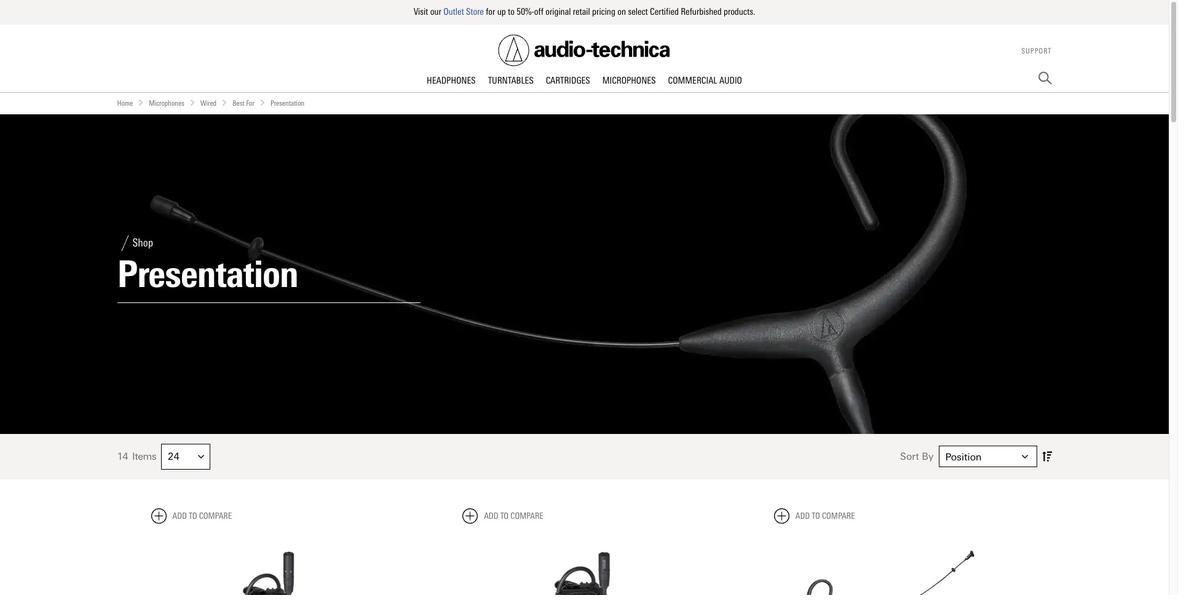 Task type: describe. For each thing, give the bounding box(es) containing it.
commercial audio link
[[662, 75, 749, 87]]

visit our outlet store for up to 50%-off original retail pricing on select certified refurbished products.
[[414, 6, 756, 17]]

carrat down image
[[1022, 454, 1028, 460]]

compare for add to compare button for "bp899" image
[[511, 511, 544, 521]]

add for bp898 image
[[173, 511, 187, 521]]

turntables link
[[482, 75, 540, 87]]

4 breadcrumbs image from the left
[[260, 99, 266, 105]]

audio
[[720, 75, 742, 86]]

carrat down image
[[198, 454, 204, 460]]

headphones
[[427, 75, 476, 86]]

add to compare button for bp894x image
[[774, 509, 855, 524]]

1 horizontal spatial microphones link
[[596, 75, 662, 87]]

for
[[246, 99, 255, 107]]

refurbished
[[681, 6, 722, 17]]

on
[[618, 6, 626, 17]]

50%-
[[517, 6, 534, 17]]

add to compare button for bp898 image
[[151, 509, 232, 524]]

presentation image
[[0, 114, 1169, 434]]

bp894x image
[[774, 534, 1018, 595]]

microphones for bottommost the microphones link
[[149, 99, 184, 107]]

turntables
[[488, 75, 534, 86]]

add to compare for "bp899" image
[[484, 511, 544, 521]]

headphones link
[[421, 75, 482, 87]]

support
[[1022, 47, 1052, 56]]

add for "bp899" image
[[484, 511, 499, 521]]

sort by
[[900, 451, 934, 463]]

cartridges link
[[540, 75, 596, 87]]

store
[[466, 6, 484, 17]]

add to compare button for "bp899" image
[[463, 509, 544, 524]]

bp898 image
[[151, 534, 395, 595]]

wired link
[[200, 98, 217, 109]]

select
[[628, 6, 648, 17]]

off
[[534, 6, 544, 17]]

certified
[[650, 6, 679, 17]]

best
[[233, 99, 245, 107]]

set descending direction image
[[1042, 449, 1052, 465]]

microphones for rightmost the microphones link
[[603, 75, 656, 86]]

support link
[[1022, 47, 1052, 56]]

products.
[[724, 6, 756, 17]]



Task type: vqa. For each thing, say whether or not it's contained in the screenshot.
the BP898 image's to
yes



Task type: locate. For each thing, give the bounding box(es) containing it.
3 add to compare button from the left
[[774, 509, 855, 524]]

breadcrumbs image for wired
[[189, 99, 196, 105]]

1 horizontal spatial add to compare button
[[463, 509, 544, 524]]

by
[[922, 451, 934, 463]]

home
[[117, 99, 133, 107]]

bp899 image
[[463, 534, 707, 595]]

original
[[546, 6, 571, 17]]

add to compare
[[173, 511, 232, 521], [484, 511, 544, 521], [796, 511, 855, 521]]

compare for add to compare button associated with bp894x image
[[822, 511, 855, 521]]

add to compare button
[[151, 509, 232, 524], [463, 509, 544, 524], [774, 509, 855, 524]]

home link
[[117, 98, 133, 109]]

outlet
[[444, 6, 464, 17]]

add for bp894x image
[[796, 511, 810, 521]]

outlet store link
[[444, 6, 484, 17]]

for
[[486, 6, 495, 17]]

breadcrumbs image right home
[[138, 99, 144, 105]]

1 breadcrumbs image from the left
[[138, 99, 144, 105]]

1 horizontal spatial add to compare
[[484, 511, 544, 521]]

0 horizontal spatial microphones link
[[149, 98, 184, 109]]

pricing
[[592, 6, 616, 17]]

0 horizontal spatial compare
[[199, 511, 232, 521]]

1 vertical spatial microphones link
[[149, 98, 184, 109]]

breadcrumbs image left wired
[[189, 99, 196, 105]]

0 vertical spatial microphones link
[[596, 75, 662, 87]]

2 add to compare button from the left
[[463, 509, 544, 524]]

0 horizontal spatial add to compare button
[[151, 509, 232, 524]]

3 add to compare from the left
[[796, 511, 855, 521]]

cartridges
[[546, 75, 590, 86]]

best for link
[[233, 98, 255, 109]]

add to compare for bp894x image
[[796, 511, 855, 521]]

compare for add to compare button corresponding to bp898 image
[[199, 511, 232, 521]]

0 horizontal spatial add to compare
[[173, 511, 232, 521]]

commercial audio
[[668, 75, 742, 86]]

shop
[[133, 236, 153, 250]]

1 vertical spatial presentation
[[117, 252, 298, 296]]

sort
[[900, 451, 919, 463]]

2 horizontal spatial compare
[[822, 511, 855, 521]]

0 vertical spatial presentation
[[271, 99, 305, 107]]

presentation
[[271, 99, 305, 107], [117, 252, 298, 296]]

1 add to compare button from the left
[[151, 509, 232, 524]]

14
[[117, 451, 128, 463]]

2 horizontal spatial add
[[796, 511, 810, 521]]

3 breadcrumbs image from the left
[[222, 99, 228, 105]]

2 breadcrumbs image from the left
[[189, 99, 196, 105]]

14 items
[[117, 451, 156, 463]]

to for bp898 image
[[189, 511, 197, 521]]

breadcrumbs image
[[138, 99, 144, 105], [189, 99, 196, 105], [222, 99, 228, 105], [260, 99, 266, 105]]

0 vertical spatial microphones
[[603, 75, 656, 86]]

microphones
[[603, 75, 656, 86], [149, 99, 184, 107]]

0 horizontal spatial microphones
[[149, 99, 184, 107]]

best for
[[233, 99, 255, 107]]

2 add to compare from the left
[[484, 511, 544, 521]]

1 vertical spatial microphones
[[149, 99, 184, 107]]

to for bp894x image
[[812, 511, 820, 521]]

add to compare for bp898 image
[[173, 511, 232, 521]]

1 horizontal spatial compare
[[511, 511, 544, 521]]

microphones down store logo
[[603, 75, 656, 86]]

breadcrumbs image for microphones
[[138, 99, 144, 105]]

compare
[[199, 511, 232, 521], [511, 511, 544, 521], [822, 511, 855, 521]]

microphones right home
[[149, 99, 184, 107]]

magnifying glass image
[[1039, 71, 1052, 85]]

2 horizontal spatial add to compare
[[796, 511, 855, 521]]

1 add from the left
[[173, 511, 187, 521]]

1 horizontal spatial microphones
[[603, 75, 656, 86]]

breadcrumbs image right for
[[260, 99, 266, 105]]

3 add from the left
[[796, 511, 810, 521]]

store logo image
[[499, 34, 671, 66]]

up
[[497, 6, 506, 17]]

breadcrumbs image for best for
[[222, 99, 228, 105]]

wired
[[200, 99, 217, 107]]

0 horizontal spatial add
[[173, 511, 187, 521]]

microphones link down store logo
[[596, 75, 662, 87]]

to
[[508, 6, 515, 17], [189, 511, 197, 521], [501, 511, 509, 521], [812, 511, 820, 521]]

2 add from the left
[[484, 511, 499, 521]]

3 compare from the left
[[822, 511, 855, 521]]

commercial
[[668, 75, 718, 86]]

visit
[[414, 6, 428, 17]]

add
[[173, 511, 187, 521], [484, 511, 499, 521], [796, 511, 810, 521]]

items
[[132, 451, 156, 463]]

to for "bp899" image
[[501, 511, 509, 521]]

1 compare from the left
[[199, 511, 232, 521]]

1 horizontal spatial add
[[484, 511, 499, 521]]

divider line image
[[117, 235, 133, 251]]

microphones link
[[596, 75, 662, 87], [149, 98, 184, 109]]

2 horizontal spatial add to compare button
[[774, 509, 855, 524]]

2 compare from the left
[[511, 511, 544, 521]]

microphones link right home link in the top left of the page
[[149, 98, 184, 109]]

breadcrumbs image left best
[[222, 99, 228, 105]]

1 add to compare from the left
[[173, 511, 232, 521]]

retail
[[573, 6, 590, 17]]

our
[[430, 6, 442, 17]]



